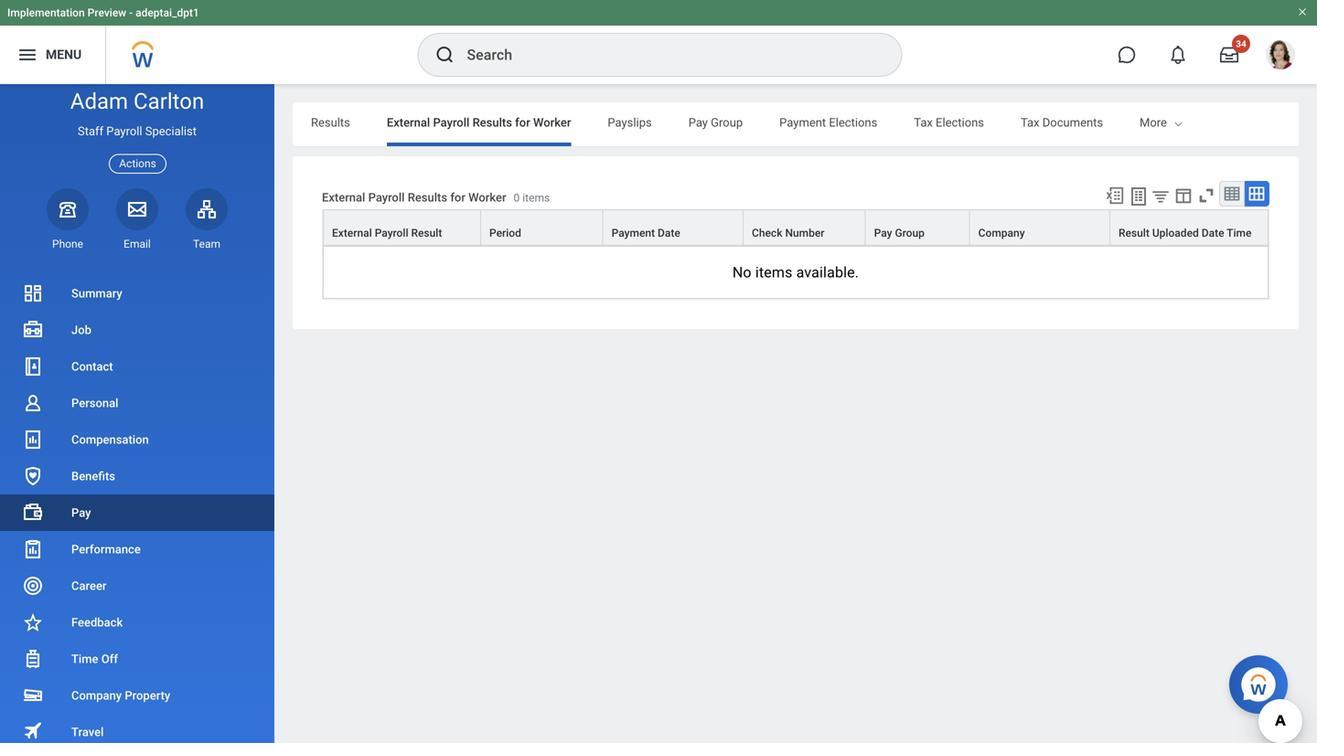 Task type: locate. For each thing, give the bounding box(es) containing it.
1 vertical spatial payment
[[612, 227, 655, 240]]

toolbar
[[1097, 181, 1270, 210]]

1 result from the left
[[411, 227, 442, 240]]

row
[[323, 210, 1269, 246]]

results
[[311, 116, 350, 129], [473, 116, 512, 129], [408, 191, 447, 204]]

date inside result uploaded date time popup button
[[1202, 227, 1224, 240]]

compensation
[[71, 433, 149, 447]]

worker inside tab list
[[533, 116, 571, 129]]

elections
[[829, 116, 878, 129], [936, 116, 984, 129]]

0 horizontal spatial time
[[71, 653, 98, 666]]

0
[[514, 191, 520, 204]]

1 vertical spatial company
[[71, 689, 122, 703]]

payment
[[780, 116, 826, 129], [612, 227, 655, 240]]

2 tax from the left
[[1021, 116, 1040, 129]]

payroll down adam carlton
[[106, 125, 142, 138]]

0 vertical spatial payment
[[780, 116, 826, 129]]

summary link
[[0, 275, 274, 312]]

2 elections from the left
[[936, 116, 984, 129]]

team
[[193, 238, 220, 250]]

external
[[387, 116, 430, 129], [322, 191, 365, 204], [332, 227, 372, 240]]

job
[[71, 323, 91, 337]]

job image
[[22, 319, 44, 341]]

benefits link
[[0, 458, 274, 495]]

pay right 'payslips'
[[689, 116, 708, 129]]

company property
[[71, 689, 170, 703]]

0 horizontal spatial elections
[[829, 116, 878, 129]]

1 vertical spatial worker
[[468, 191, 506, 204]]

payroll inside 'popup button'
[[375, 227, 408, 240]]

payment date
[[612, 227, 680, 240]]

time off
[[71, 653, 118, 666]]

0 vertical spatial items
[[523, 191, 550, 204]]

external for external payroll result
[[332, 227, 372, 240]]

1 elections from the left
[[829, 116, 878, 129]]

1 horizontal spatial result
[[1119, 227, 1150, 240]]

payment elections
[[780, 116, 878, 129]]

pay group
[[689, 116, 743, 129], [874, 227, 925, 240]]

result uploaded date time
[[1119, 227, 1252, 240]]

compensation link
[[0, 422, 274, 458]]

staff payroll specialist
[[78, 125, 197, 138]]

time left off
[[71, 653, 98, 666]]

items right 0 on the left of the page
[[523, 191, 550, 204]]

justify image
[[16, 44, 38, 66]]

payment inside popup button
[[612, 227, 655, 240]]

group inside tab list
[[711, 116, 743, 129]]

tax for tax elections
[[914, 116, 933, 129]]

team adam carlton element
[[186, 237, 228, 251]]

0 vertical spatial group
[[711, 116, 743, 129]]

pay down benefits
[[71, 506, 91, 520]]

1 horizontal spatial company
[[978, 227, 1025, 240]]

external up external payroll results for worker 0 items
[[387, 116, 430, 129]]

company inside "link"
[[71, 689, 122, 703]]

external down external payroll results for worker 0 items
[[332, 227, 372, 240]]

for
[[515, 116, 530, 129], [450, 191, 466, 204]]

2 horizontal spatial results
[[473, 116, 512, 129]]

payroll inside tab list
[[433, 116, 470, 129]]

0 vertical spatial pay group
[[689, 116, 743, 129]]

0 horizontal spatial result
[[411, 227, 442, 240]]

pay right number at the right
[[874, 227, 892, 240]]

phone adam carlton element
[[47, 237, 89, 251]]

payroll for external payroll results for worker 0 items
[[368, 191, 405, 204]]

external up external payroll result
[[322, 191, 365, 204]]

1 vertical spatial group
[[895, 227, 925, 240]]

2 vertical spatial pay
[[71, 506, 91, 520]]

0 vertical spatial for
[[515, 116, 530, 129]]

0 horizontal spatial group
[[711, 116, 743, 129]]

1 horizontal spatial tax
[[1021, 116, 1040, 129]]

company down time off
[[71, 689, 122, 703]]

0 vertical spatial worker
[[533, 116, 571, 129]]

menu banner
[[0, 0, 1317, 84]]

1 date from the left
[[658, 227, 680, 240]]

external payroll result button
[[324, 210, 480, 245]]

for left 0 on the left of the page
[[450, 191, 466, 204]]

period button
[[481, 210, 602, 245]]

pay group button
[[866, 210, 969, 245]]

company property image
[[22, 685, 44, 707]]

2 horizontal spatial pay
[[874, 227, 892, 240]]

phone
[[52, 238, 83, 250]]

group
[[711, 116, 743, 129], [895, 227, 925, 240]]

preview
[[88, 6, 126, 19]]

1 horizontal spatial payment
[[780, 116, 826, 129]]

contact
[[71, 360, 113, 374]]

company right pay group popup button
[[978, 227, 1025, 240]]

results for external payroll results for worker 0 items
[[408, 191, 447, 204]]

implementation preview -   adeptai_dpt1
[[7, 6, 199, 19]]

list
[[0, 275, 274, 744]]

0 vertical spatial time
[[1227, 227, 1252, 240]]

1 horizontal spatial time
[[1227, 227, 1252, 240]]

1 vertical spatial external
[[322, 191, 365, 204]]

search image
[[434, 44, 456, 66]]

0 horizontal spatial tax
[[914, 116, 933, 129]]

1 vertical spatial for
[[450, 191, 466, 204]]

1 vertical spatial pay
[[874, 227, 892, 240]]

result down external payroll results for worker 0 items
[[411, 227, 442, 240]]

1 horizontal spatial date
[[1202, 227, 1224, 240]]

1 horizontal spatial group
[[895, 227, 925, 240]]

0 horizontal spatial pay group
[[689, 116, 743, 129]]

worker left 0 on the left of the page
[[468, 191, 506, 204]]

phone button
[[47, 188, 89, 251]]

orders
[[1206, 116, 1241, 129]]

inbox large image
[[1220, 46, 1239, 64]]

staff
[[78, 125, 103, 138]]

mail image
[[126, 198, 148, 220]]

1 horizontal spatial pay group
[[874, 227, 925, 240]]

payroll up the external payroll result 'popup button'
[[368, 191, 405, 204]]

number
[[785, 227, 825, 240]]

1 horizontal spatial pay
[[689, 116, 708, 129]]

external payroll result
[[332, 227, 442, 240]]

0 vertical spatial company
[[978, 227, 1025, 240]]

1 vertical spatial pay group
[[874, 227, 925, 240]]

0 horizontal spatial worker
[[468, 191, 506, 204]]

-
[[129, 6, 133, 19]]

external payroll results for worker
[[387, 116, 571, 129]]

no items available.
[[733, 264, 859, 281]]

payment inside tab list
[[780, 116, 826, 129]]

company for company
[[978, 227, 1025, 240]]

company property link
[[0, 678, 274, 714]]

0 horizontal spatial date
[[658, 227, 680, 240]]

payroll
[[433, 116, 470, 129], [106, 125, 142, 138], [368, 191, 405, 204], [375, 227, 408, 240]]

time
[[1227, 227, 1252, 240], [71, 653, 98, 666]]

external inside 'popup button'
[[332, 227, 372, 240]]

pay inside pay group popup button
[[874, 227, 892, 240]]

select to filter grid data image
[[1151, 187, 1171, 206]]

company
[[978, 227, 1025, 240], [71, 689, 122, 703]]

uploaded
[[1152, 227, 1199, 240]]

1 tax from the left
[[914, 116, 933, 129]]

0 horizontal spatial company
[[71, 689, 122, 703]]

check number button
[[744, 210, 865, 245]]

actions button
[[109, 154, 166, 174]]

email adam carlton element
[[116, 237, 158, 251]]

0 vertical spatial pay
[[689, 116, 708, 129]]

travel link
[[0, 714, 274, 744]]

documents
[[1043, 116, 1103, 129]]

elections for payment elections
[[829, 116, 878, 129]]

0 horizontal spatial for
[[450, 191, 466, 204]]

implementation
[[7, 6, 85, 19]]

compensation image
[[22, 429, 44, 451]]

2 result from the left
[[1119, 227, 1150, 240]]

1 horizontal spatial for
[[515, 116, 530, 129]]

0 vertical spatial external
[[387, 116, 430, 129]]

company inside popup button
[[978, 227, 1025, 240]]

date inside payment date popup button
[[658, 227, 680, 240]]

payment for payment date
[[612, 227, 655, 240]]

payroll for staff payroll specialist
[[106, 125, 142, 138]]

worker
[[533, 116, 571, 129], [468, 191, 506, 204]]

worker left 'payslips'
[[533, 116, 571, 129]]

1 horizontal spatial worker
[[533, 116, 571, 129]]

payroll for external payroll results for worker
[[433, 116, 470, 129]]

feedback link
[[0, 605, 274, 641]]

0 horizontal spatial results
[[311, 116, 350, 129]]

2 date from the left
[[1202, 227, 1224, 240]]

result uploaded date time button
[[1110, 210, 1268, 245]]

external inside tab list
[[387, 116, 430, 129]]

tax
[[914, 116, 933, 129], [1021, 116, 1040, 129]]

pay link
[[0, 495, 274, 531]]

payroll down external payroll results for worker 0 items
[[375, 227, 408, 240]]

pay
[[689, 116, 708, 129], [874, 227, 892, 240], [71, 506, 91, 520]]

1 horizontal spatial elections
[[936, 116, 984, 129]]

time off image
[[22, 649, 44, 671]]

for inside tab list
[[515, 116, 530, 129]]

payroll down search 'image'
[[433, 116, 470, 129]]

1 vertical spatial time
[[71, 653, 98, 666]]

0 horizontal spatial payment
[[612, 227, 655, 240]]

1 horizontal spatial results
[[408, 191, 447, 204]]

carlton
[[134, 88, 204, 114]]

1 horizontal spatial items
[[755, 264, 793, 281]]

2 vertical spatial external
[[332, 227, 372, 240]]

tab list
[[293, 102, 1304, 146]]

for up 0 on the left of the page
[[515, 116, 530, 129]]

period
[[489, 227, 521, 240]]

result
[[411, 227, 442, 240], [1119, 227, 1150, 240]]

0 horizontal spatial pay
[[71, 506, 91, 520]]

time down table icon
[[1227, 227, 1252, 240]]

0 horizontal spatial items
[[523, 191, 550, 204]]

Search Workday  search field
[[467, 35, 864, 75]]

date
[[658, 227, 680, 240], [1202, 227, 1224, 240]]

payroll inside navigation pane region
[[106, 125, 142, 138]]

result inside result uploaded date time popup button
[[1119, 227, 1150, 240]]

results for external payroll results for worker
[[473, 116, 512, 129]]

items
[[523, 191, 550, 204], [755, 264, 793, 281]]

items right no
[[755, 264, 793, 281]]

result down export to worksheets icon
[[1119, 227, 1150, 240]]



Task type: describe. For each thing, give the bounding box(es) containing it.
pay inside pay link
[[71, 506, 91, 520]]

tab list containing results
[[293, 102, 1304, 146]]

career
[[71, 579, 107, 593]]

withholding
[[1140, 116, 1203, 129]]

company button
[[970, 210, 1110, 245]]

company for company property
[[71, 689, 122, 703]]

worker for external payroll results for worker 0 items
[[468, 191, 506, 204]]

worker for external payroll results for worker
[[533, 116, 571, 129]]

adeptai_dpt1
[[135, 6, 199, 19]]

career image
[[22, 575, 44, 597]]

pay group inside tab list
[[689, 116, 743, 129]]

export to worksheets image
[[1128, 186, 1150, 208]]

check number
[[752, 227, 825, 240]]

travel image
[[22, 720, 44, 742]]

tax elections
[[914, 116, 984, 129]]

personal image
[[22, 392, 44, 414]]

career link
[[0, 568, 274, 605]]

performance image
[[22, 539, 44, 561]]

result inside the external payroll result 'popup button'
[[411, 227, 442, 240]]

expand table image
[[1248, 185, 1266, 203]]

contact link
[[0, 349, 274, 385]]

navigation pane region
[[0, 84, 274, 744]]

tax for tax documents
[[1021, 116, 1040, 129]]

payslips
[[608, 116, 652, 129]]

export to excel image
[[1105, 186, 1125, 206]]

personal link
[[0, 385, 274, 422]]

1 vertical spatial items
[[755, 264, 793, 281]]

summary image
[[22, 283, 44, 305]]

check
[[752, 227, 783, 240]]

pay group inside popup button
[[874, 227, 925, 240]]

phone image
[[55, 198, 80, 220]]

close environment banner image
[[1297, 6, 1308, 17]]

time off link
[[0, 641, 274, 678]]

feedback image
[[22, 612, 44, 634]]

no
[[733, 264, 752, 281]]

fullscreen image
[[1196, 186, 1217, 206]]

email button
[[116, 188, 158, 251]]

performance
[[71, 543, 141, 557]]

feedback
[[71, 616, 123, 630]]

benefits
[[71, 470, 115, 483]]

team link
[[186, 188, 228, 251]]

travel
[[71, 726, 104, 740]]

profile logan mcneil image
[[1266, 40, 1295, 73]]

click to view/edit grid preferences image
[[1174, 186, 1194, 206]]

external payroll results for worker 0 items
[[322, 191, 550, 204]]

view team image
[[196, 198, 218, 220]]

property
[[125, 689, 170, 703]]

payroll for external payroll result
[[375, 227, 408, 240]]

tax documents
[[1021, 116, 1103, 129]]

time inside time off link
[[71, 653, 98, 666]]

34
[[1236, 38, 1247, 49]]

input
[[1278, 116, 1304, 129]]

personal
[[71, 397, 118, 410]]

summary
[[71, 287, 122, 300]]

menu button
[[0, 26, 105, 84]]

more
[[1140, 116, 1167, 129]]

benefits image
[[22, 466, 44, 488]]

row containing external payroll result
[[323, 210, 1269, 246]]

elections for tax elections
[[936, 116, 984, 129]]

group inside pay group popup button
[[895, 227, 925, 240]]

notifications large image
[[1169, 46, 1187, 64]]

pay image
[[22, 502, 44, 524]]

adam carlton
[[70, 88, 204, 114]]

time inside result uploaded date time popup button
[[1227, 227, 1252, 240]]

external for external payroll results for worker
[[387, 116, 430, 129]]

external for external payroll results for worker 0 items
[[322, 191, 365, 204]]

email
[[124, 238, 151, 250]]

34 button
[[1209, 35, 1250, 75]]

payment for payment elections
[[780, 116, 826, 129]]

for for external payroll results for worker 0 items
[[450, 191, 466, 204]]

menu
[[46, 47, 82, 62]]

items inside external payroll results for worker 0 items
[[523, 191, 550, 204]]

adam
[[70, 88, 128, 114]]

pay inside tab list
[[689, 116, 708, 129]]

withholding orders
[[1140, 116, 1241, 129]]

contact image
[[22, 356, 44, 378]]

actions
[[119, 157, 156, 170]]

available.
[[796, 264, 859, 281]]

specialist
[[145, 125, 197, 138]]

list containing summary
[[0, 275, 274, 744]]

off
[[101, 653, 118, 666]]

performance link
[[0, 531, 274, 568]]

job link
[[0, 312, 274, 349]]

for for external payroll results for worker
[[515, 116, 530, 129]]

table image
[[1223, 185, 1241, 203]]

payment date button
[[603, 210, 743, 245]]



Task type: vqa. For each thing, say whether or not it's contained in the screenshot.
to in group
no



